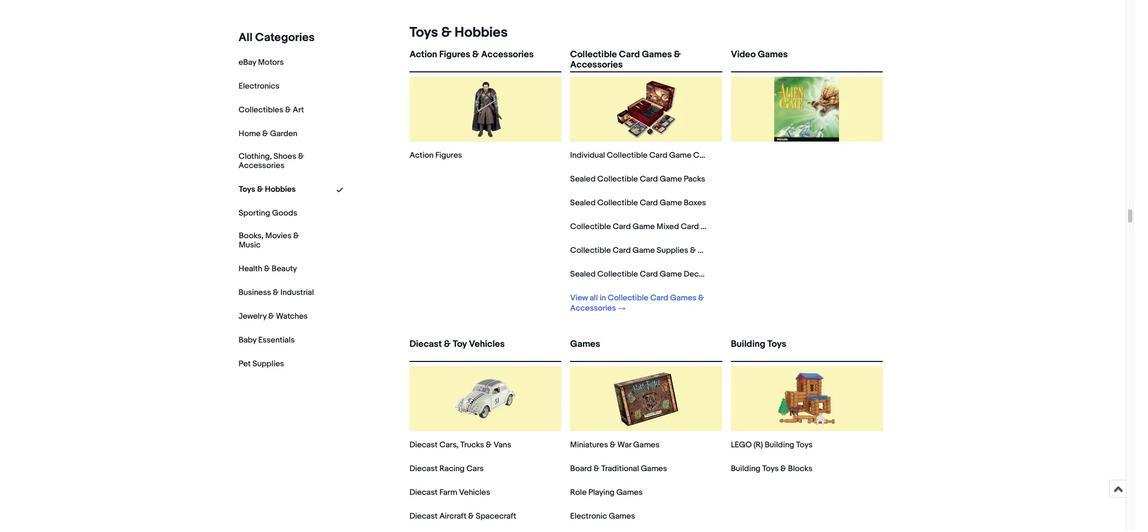 Task type: describe. For each thing, give the bounding box(es) containing it.
1 horizontal spatial toys & hobbies link
[[406, 24, 508, 41]]

accessories inside collectible card games & accessories
[[571, 60, 623, 70]]

accessories inside view all in collectible card games & accessories
[[571, 303, 617, 314]]

games image
[[614, 367, 679, 431]]

diecast for diecast racing cars
[[410, 464, 438, 474]]

electronics
[[239, 81, 280, 91]]

home & garden
[[239, 129, 298, 139]]

music
[[239, 240, 261, 250]]

action figures & accessories
[[410, 49, 534, 60]]

in
[[600, 293, 606, 303]]

spacecraft
[[476, 512, 517, 522]]

traditional
[[602, 464, 639, 474]]

sealed for sealed collectible card game decks & kits
[[571, 269, 596, 280]]

collectible card game supplies & accessories
[[571, 245, 744, 256]]

board & traditional games link
[[571, 464, 668, 474]]

game left mixed at the top right of the page
[[633, 222, 655, 232]]

role
[[571, 488, 587, 498]]

toy
[[453, 339, 467, 350]]

kits
[[717, 269, 731, 280]]

game for cards
[[670, 150, 692, 161]]

figures for action figures & accessories
[[440, 49, 471, 60]]

all categories
[[239, 31, 315, 45]]

action figures & accessories link
[[410, 49, 562, 69]]

garden
[[270, 129, 298, 139]]

sporting goods link
[[239, 208, 298, 218]]

building toys & blocks
[[731, 464, 813, 474]]

individual
[[571, 150, 606, 161]]

collectible card games & accessories
[[571, 49, 681, 70]]

building toys & blocks link
[[731, 464, 813, 474]]

0 horizontal spatial supplies
[[253, 359, 285, 369]]

decks
[[684, 269, 708, 280]]

electronic games link
[[571, 512, 636, 522]]

business
[[239, 287, 272, 298]]

sealed collectible card game boxes link
[[571, 198, 707, 208]]

beauty
[[272, 264, 297, 274]]

electronics link
[[239, 81, 280, 91]]

clothing, shoes & accessories link
[[239, 151, 315, 171]]

baby
[[239, 335, 257, 345]]

collectible card games & accessories image
[[614, 77, 679, 142]]

watches
[[276, 311, 308, 322]]

building toys
[[731, 339, 787, 350]]

& inside view all in collectible card games & accessories
[[699, 293, 705, 303]]

1 vertical spatial vehicles
[[459, 488, 491, 498]]

playing
[[589, 488, 615, 498]]

books,
[[239, 231, 264, 241]]

0 vertical spatial hobbies
[[455, 24, 508, 41]]

sealed for sealed collectible card game boxes
[[571, 198, 596, 208]]

diecast farm vehicles
[[410, 488, 491, 498]]

home & garden link
[[239, 129, 298, 139]]

industrial
[[281, 287, 314, 298]]

diecast for diecast cars, trucks & vans
[[410, 440, 438, 450]]

building toys link
[[731, 339, 884, 359]]

lots
[[701, 222, 717, 232]]

collectibles
[[239, 105, 284, 115]]

card inside collectible card games & accessories
[[619, 49, 640, 60]]

diecast & toy vehicles link
[[410, 339, 562, 359]]

racing
[[440, 464, 465, 474]]

individual collectible card game cards
[[571, 150, 716, 161]]

sporting goods
[[239, 208, 298, 218]]

role playing games link
[[571, 488, 643, 498]]

boxes
[[684, 198, 707, 208]]

action figures
[[410, 150, 462, 161]]

diecast racing cars
[[410, 464, 484, 474]]

diecast for diecast & toy vehicles
[[410, 339, 442, 350]]

diecast aircraft & spacecraft
[[410, 512, 517, 522]]

view
[[571, 293, 588, 303]]

1 vertical spatial toys & hobbies
[[239, 184, 296, 195]]

movies
[[265, 231, 292, 241]]

video
[[731, 49, 756, 60]]

health
[[239, 264, 263, 274]]

diecast for diecast farm vehicles
[[410, 488, 438, 498]]

jewelry
[[239, 311, 267, 322]]

building for building toys & blocks
[[731, 464, 761, 474]]

farm
[[440, 488, 458, 498]]

clothing,
[[239, 151, 272, 162]]

sealed collectible card game decks & kits link
[[571, 269, 731, 280]]

miniatures & war games link
[[571, 440, 660, 450]]

action for action figures & accessories
[[410, 49, 438, 60]]

board
[[571, 464, 592, 474]]

art
[[293, 105, 305, 115]]

accessories inside "action figures & accessories" link
[[482, 49, 534, 60]]

lego (r) building toys
[[731, 440, 813, 450]]

pet supplies link
[[239, 359, 285, 369]]

clothing, shoes & accessories
[[239, 151, 304, 171]]

diecast racing cars link
[[410, 464, 484, 474]]

card inside view all in collectible card games & accessories
[[651, 293, 669, 303]]

all
[[590, 293, 598, 303]]

collectibles & art
[[239, 105, 305, 115]]

categories
[[256, 31, 315, 45]]

1 vertical spatial hobbies
[[265, 184, 296, 195]]

sealed collectible card game packs
[[571, 174, 706, 184]]

vans
[[494, 440, 512, 450]]

diecast farm vehicles link
[[410, 488, 491, 498]]



Task type: vqa. For each thing, say whether or not it's contained in the screenshot.
Collectibles
yes



Task type: locate. For each thing, give the bounding box(es) containing it.
trucks
[[461, 440, 484, 450]]

cars
[[467, 464, 484, 474]]

game left the cards
[[670, 150, 692, 161]]

diecast for diecast aircraft & spacecraft
[[410, 512, 438, 522]]

goods
[[272, 208, 298, 218]]

vehicles inside diecast & toy vehicles link
[[469, 339, 505, 350]]

1 vertical spatial supplies
[[253, 359, 285, 369]]

1 horizontal spatial supplies
[[657, 245, 689, 256]]

electronic
[[571, 512, 607, 522]]

video games
[[731, 49, 788, 60]]

shoes
[[274, 151, 297, 162]]

1 vertical spatial sealed
[[571, 198, 596, 208]]

& inside collectible card games & accessories
[[674, 49, 681, 60]]

baby essentials
[[239, 335, 295, 345]]

1 vertical spatial figures
[[436, 150, 462, 161]]

game left packs
[[660, 174, 682, 184]]

blocks
[[789, 464, 813, 474]]

2 sealed from the top
[[571, 198, 596, 208]]

1 diecast from the top
[[410, 339, 442, 350]]

& inside books, movies & music
[[293, 231, 299, 241]]

diecast left racing
[[410, 464, 438, 474]]

home
[[239, 129, 261, 139]]

1 vertical spatial building
[[765, 440, 795, 450]]

toys & hobbies link up sporting goods at left top
[[239, 184, 296, 195]]

sealed collectible card game boxes
[[571, 198, 707, 208]]

hobbies up goods
[[265, 184, 296, 195]]

collectible inside collectible card games & accessories
[[571, 49, 617, 60]]

miniatures
[[571, 440, 609, 450]]

essentials
[[259, 335, 295, 345]]

diecast left toy
[[410, 339, 442, 350]]

3 diecast from the top
[[410, 464, 438, 474]]

game left decks
[[660, 269, 682, 280]]

books, movies & music
[[239, 231, 299, 250]]

0 vertical spatial building
[[731, 339, 766, 350]]

cards
[[694, 150, 716, 161]]

card
[[619, 49, 640, 60], [650, 150, 668, 161], [640, 174, 658, 184], [640, 198, 658, 208], [613, 222, 631, 232], [681, 222, 699, 232], [613, 245, 631, 256], [640, 269, 658, 280], [651, 293, 669, 303]]

1 horizontal spatial toys & hobbies
[[410, 24, 508, 41]]

(r)
[[754, 440, 764, 450]]

game up mixed at the top right of the page
[[660, 198, 682, 208]]

0 vertical spatial supplies
[[657, 245, 689, 256]]

hobbies up action figures & accessories
[[455, 24, 508, 41]]

video games image
[[775, 77, 840, 142]]

0 vertical spatial toys & hobbies link
[[406, 24, 508, 41]]

lego
[[731, 440, 752, 450]]

figures for action figures
[[436, 150, 462, 161]]

lego (r) building toys link
[[731, 440, 813, 450]]

motors
[[258, 57, 284, 68]]

hobbies
[[455, 24, 508, 41], [265, 184, 296, 195]]

collectible
[[571, 49, 617, 60], [607, 150, 648, 161], [598, 174, 639, 184], [598, 198, 639, 208], [571, 222, 611, 232], [571, 245, 611, 256], [598, 269, 639, 280], [608, 293, 649, 303]]

business & industrial
[[239, 287, 314, 298]]

baby essentials link
[[239, 335, 295, 345]]

2 vertical spatial building
[[731, 464, 761, 474]]

aircraft
[[440, 512, 467, 522]]

toys & hobbies link up action figures & accessories
[[406, 24, 508, 41]]

all
[[239, 31, 253, 45]]

0 vertical spatial toys & hobbies
[[410, 24, 508, 41]]

0 vertical spatial vehicles
[[469, 339, 505, 350]]

collectible card games & accessories link
[[571, 49, 723, 70]]

action for action figures
[[410, 150, 434, 161]]

toys & hobbies
[[410, 24, 508, 41], [239, 184, 296, 195]]

miniatures & war games
[[571, 440, 660, 450]]

video games link
[[731, 49, 884, 69]]

game for packs
[[660, 174, 682, 184]]

games inside collectible card games & accessories
[[642, 49, 672, 60]]

game down collectible card game mixed card lots
[[633, 245, 655, 256]]

accessories inside clothing, shoes & accessories
[[239, 160, 285, 171]]

pet supplies
[[239, 359, 285, 369]]

games inside view all in collectible card games & accessories
[[671, 293, 697, 303]]

supplies
[[657, 245, 689, 256], [253, 359, 285, 369]]

figures
[[440, 49, 471, 60], [436, 150, 462, 161]]

diecast cars, trucks & vans
[[410, 440, 512, 450]]

0 horizontal spatial hobbies
[[265, 184, 296, 195]]

1 vertical spatial toys & hobbies link
[[239, 184, 296, 195]]

supplies down mixed at the top right of the page
[[657, 245, 689, 256]]

0 vertical spatial figures
[[440, 49, 471, 60]]

war
[[618, 440, 632, 450]]

individual collectible card game cards link
[[571, 150, 716, 161]]

toys & hobbies up action figures & accessories
[[410, 24, 508, 41]]

toys & hobbies link
[[406, 24, 508, 41], [239, 184, 296, 195]]

diecast & toy vehicles image
[[453, 367, 518, 431]]

game for boxes
[[660, 198, 682, 208]]

books, movies & music link
[[239, 231, 315, 250]]

5 diecast from the top
[[410, 512, 438, 522]]

vehicles
[[469, 339, 505, 350], [459, 488, 491, 498]]

1 horizontal spatial hobbies
[[455, 24, 508, 41]]

building for building toys
[[731, 339, 766, 350]]

sealed for sealed collectible card game packs
[[571, 174, 596, 184]]

1 action from the top
[[410, 49, 438, 60]]

vehicles right toy
[[469, 339, 505, 350]]

game for decks
[[660, 269, 682, 280]]

diecast inside diecast & toy vehicles link
[[410, 339, 442, 350]]

electronic games
[[571, 512, 636, 522]]

action figures & accessories image
[[453, 77, 518, 142]]

diecast aircraft & spacecraft link
[[410, 512, 517, 522]]

2 vertical spatial sealed
[[571, 269, 596, 280]]

1 vertical spatial action
[[410, 150, 434, 161]]

supplies right pet
[[253, 359, 285, 369]]

building
[[731, 339, 766, 350], [765, 440, 795, 450], [731, 464, 761, 474]]

collectible inside view all in collectible card games & accessories
[[608, 293, 649, 303]]

diecast cars, trucks & vans link
[[410, 440, 512, 450]]

sealed collectible card game decks & kits
[[571, 269, 731, 280]]

building toys image
[[775, 367, 840, 431]]

diecast left the aircraft
[[410, 512, 438, 522]]

& inside clothing, shoes & accessories
[[299, 151, 304, 162]]

0 vertical spatial action
[[410, 49, 438, 60]]

jewelry & watches link
[[239, 311, 308, 322]]

action figures link
[[410, 150, 462, 161]]

3 sealed from the top
[[571, 269, 596, 280]]

vehicles down cars
[[459, 488, 491, 498]]

cars,
[[440, 440, 459, 450]]

4 diecast from the top
[[410, 488, 438, 498]]

ebay
[[239, 57, 257, 68]]

&
[[441, 24, 452, 41], [473, 49, 480, 60], [674, 49, 681, 60], [286, 105, 291, 115], [263, 129, 269, 139], [299, 151, 304, 162], [257, 184, 263, 195], [293, 231, 299, 241], [691, 245, 697, 256], [265, 264, 270, 274], [709, 269, 715, 280], [273, 287, 279, 298], [699, 293, 705, 303], [269, 311, 275, 322], [444, 339, 451, 350], [486, 440, 492, 450], [610, 440, 616, 450], [594, 464, 600, 474], [781, 464, 787, 474], [469, 512, 474, 522]]

0 horizontal spatial toys & hobbies
[[239, 184, 296, 195]]

collectible card game supplies & accessories link
[[571, 245, 744, 256]]

toys inside building toys link
[[768, 339, 787, 350]]

collectibles & art link
[[239, 105, 305, 115]]

2 diecast from the top
[[410, 440, 438, 450]]

0 horizontal spatial toys & hobbies link
[[239, 184, 296, 195]]

diecast left farm
[[410, 488, 438, 498]]

ebay motors
[[239, 57, 284, 68]]

role playing games
[[571, 488, 643, 498]]

health & beauty link
[[239, 264, 297, 274]]

toys & hobbies up sporting goods at left top
[[239, 184, 296, 195]]

jewelry & watches
[[239, 311, 308, 322]]

2 action from the top
[[410, 150, 434, 161]]

diecast left "cars,"
[[410, 440, 438, 450]]

0 vertical spatial sealed
[[571, 174, 596, 184]]

collectible card game mixed card lots
[[571, 222, 717, 232]]

collectible card game mixed card lots link
[[571, 222, 717, 232]]

sealed
[[571, 174, 596, 184], [571, 198, 596, 208], [571, 269, 596, 280]]

view all in collectible card games & accessories
[[571, 293, 705, 314]]

games link
[[571, 339, 723, 359]]

1 sealed from the top
[[571, 174, 596, 184]]

game
[[670, 150, 692, 161], [660, 174, 682, 184], [660, 198, 682, 208], [633, 222, 655, 232], [633, 245, 655, 256], [660, 269, 682, 280]]



